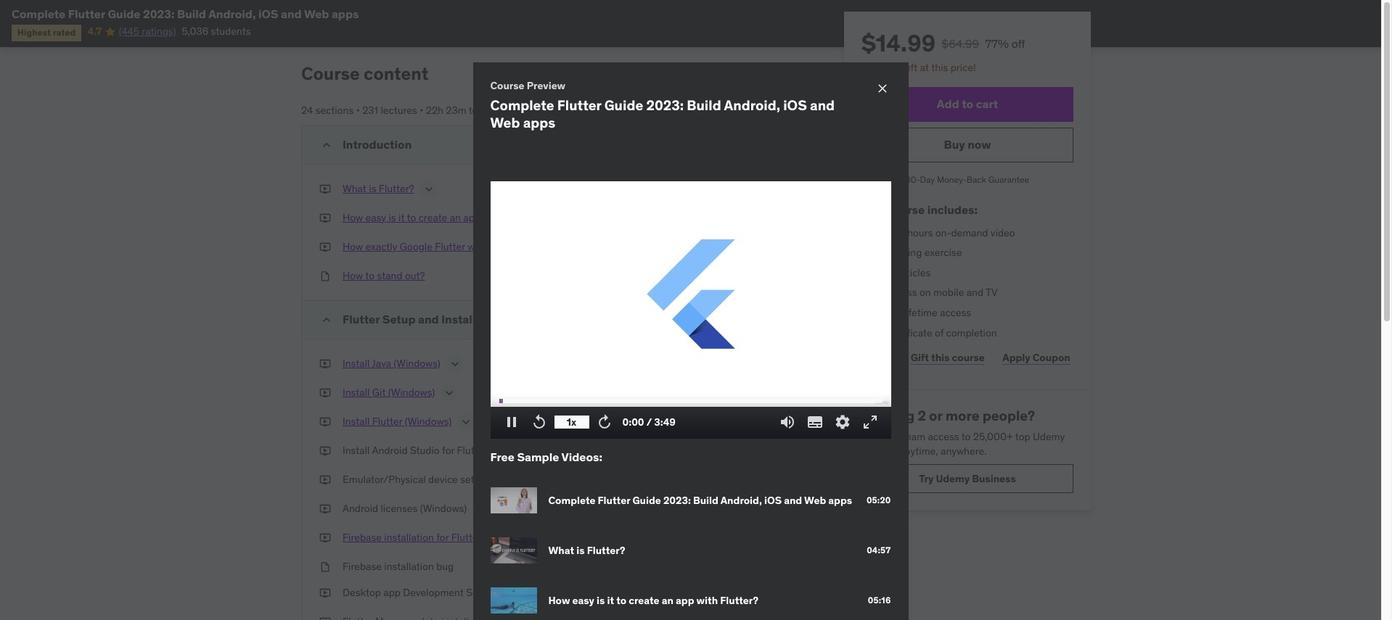Task type: locate. For each thing, give the bounding box(es) containing it.
0:00
[[622, 416, 644, 429]]

articles
[[897, 266, 931, 279]]

installation inside button
[[384, 531, 434, 545]]

complete right the total
[[490, 97, 554, 114]]

install git (windows) button
[[343, 386, 435, 404]]

0 vertical spatial easy
[[365, 211, 386, 224]]

this right at
[[931, 61, 948, 74]]

1 this from the top
[[931, 61, 948, 74]]

access inside 22.5 hours on-demand video 1 coding exercise 16 articles access on mobile and tv full lifetime access certificate of completion
[[940, 306, 971, 319]]

course up 22.5
[[887, 203, 925, 217]]

build inside course preview complete flutter guide 2023: build android, ios and web apps
[[687, 97, 721, 114]]

android
[[372, 444, 408, 457], [343, 502, 378, 515]]

2 horizontal spatial web
[[804, 494, 826, 507]]

to up anywhere. at the right bottom of page
[[961, 430, 971, 443]]

1 horizontal spatial course
[[952, 351, 985, 364]]

1 horizontal spatial with
[[696, 594, 718, 607]]

1 vertical spatial 04:57
[[867, 545, 891, 556]]

what is flutter? down "introduction"
[[343, 182, 414, 195]]

what is flutter? up (optional)
[[548, 544, 625, 557]]

1 horizontal spatial 04:57
[[867, 545, 891, 556]]

share
[[865, 351, 893, 364]]

create up how exactly google flutter works?
[[419, 211, 447, 224]]

exactly
[[365, 240, 397, 253]]

access down mobile
[[940, 306, 971, 319]]

ios
[[258, 7, 278, 21], [783, 97, 807, 114], [764, 494, 782, 507]]

people?
[[983, 407, 1035, 425]]

1 vertical spatial course
[[952, 351, 985, 364]]

mobile
[[933, 286, 964, 299]]

1 horizontal spatial sections
[[768, 104, 809, 117]]

• left 231
[[356, 104, 360, 117]]

how exactly google flutter works?
[[343, 240, 500, 253]]

progress bar slider
[[499, 393, 882, 410]]

2 horizontal spatial app
[[676, 594, 694, 607]]

1 vertical spatial what
[[548, 544, 574, 557]]

to inside training 2 or more people? get your team access to 25,000+ top udemy courses anytime, anywhere.
[[961, 430, 971, 443]]

how inside the how to stand out? button
[[343, 269, 363, 282]]

12 lectures
[[705, 313, 754, 326]]

1 horizontal spatial lectures
[[717, 313, 754, 326]]

apps left use
[[332, 7, 359, 21]]

course
[[887, 203, 925, 217], [952, 351, 985, 364]]

web left learn
[[304, 7, 329, 21]]

sample
[[517, 450, 559, 465]]

(windows) for install java (windows)
[[394, 357, 440, 370]]

0 vertical spatial installation
[[384, 531, 434, 545]]

setup
[[382, 312, 416, 327], [466, 586, 493, 599]]

course down completion
[[952, 351, 985, 364]]

flutter up 'bug'
[[451, 531, 481, 545]]

1 xsmall image from the top
[[319, 0, 331, 11]]

with inside complete flutter guide 2023: build android, ios and web apps dialog
[[696, 594, 718, 607]]

0 vertical spatial complete
[[12, 7, 65, 21]]

for left windows
[[496, 586, 508, 599]]

0 vertical spatial an
[[450, 211, 461, 224]]

preview for install java (windows)
[[705, 357, 741, 370]]

udemy right the top in the bottom of the page
[[1033, 430, 1065, 443]]

(windows) down device
[[420, 502, 467, 515]]

is up (optional)
[[576, 544, 585, 557]]

0 vertical spatial 1
[[876, 61, 881, 74]]

0 vertical spatial web
[[304, 7, 329, 21]]

what is flutter? inside complete flutter guide 2023: build android, ios and web apps dialog
[[548, 544, 625, 557]]

how for the how to stand out? button
[[343, 269, 363, 282]]

(445 ratings)
[[119, 25, 176, 38]]

it right (optional)
[[607, 594, 614, 607]]

forward 5 seconds image
[[596, 414, 613, 431]]

create inside how easy is it to create an app with flutter? button
[[419, 211, 447, 224]]

1 vertical spatial firebase
[[343, 560, 382, 574]]

1 vertical spatial with
[[696, 594, 718, 607]]

sections right 24
[[315, 104, 354, 117]]

ios inside course preview complete flutter guide 2023: build android, ios and web apps
[[783, 97, 807, 114]]

231
[[362, 104, 378, 117]]

provider
[[504, 11, 542, 24]]

how
[[343, 211, 363, 224], [343, 240, 363, 253], [343, 269, 363, 282], [548, 594, 570, 607]]

(windows) up the install flutter (windows)
[[388, 386, 435, 399]]

how inside complete flutter guide 2023: build android, ios and web apps dialog
[[548, 594, 570, 607]]

install java (windows)
[[343, 357, 440, 370]]

and inside course preview complete flutter guide 2023: build android, ios and web apps
[[810, 97, 835, 114]]

1 vertical spatial installation
[[384, 560, 434, 574]]

easy right windows
[[572, 594, 594, 607]]

installation for for
[[384, 531, 434, 545]]

1 horizontal spatial it
[[607, 594, 614, 607]]

4 xsmall image from the top
[[319, 415, 331, 430]]

1 firebase from the top
[[343, 531, 382, 545]]

77%
[[985, 36, 1009, 51]]

anytime,
[[900, 445, 938, 458]]

2 horizontal spatial ios
[[783, 97, 807, 114]]

preview for how to stand out?
[[705, 269, 741, 282]]

1 horizontal spatial ios
[[764, 494, 782, 507]]

what up (optional)
[[548, 544, 574, 557]]

course up length on the left top of the page
[[490, 79, 524, 92]]

flutter
[[68, 7, 105, 21], [557, 97, 601, 114], [435, 240, 465, 253], [343, 312, 380, 327], [372, 415, 402, 428], [457, 444, 487, 457], [598, 494, 630, 507], [451, 531, 481, 545]]

firebase inside firebase installation for flutter (windows) button
[[343, 531, 382, 545]]

apply
[[1002, 351, 1030, 364]]

installation up development
[[384, 560, 434, 574]]

to right (optional)
[[616, 594, 626, 607]]

for right studio
[[442, 444, 454, 457]]

coupon
[[1033, 351, 1070, 364]]

xsmall image for how exactly google flutter works?
[[319, 240, 331, 254]]

access down or
[[928, 430, 959, 443]]

2 vertical spatial for
[[496, 586, 508, 599]]

learn
[[343, 0, 368, 10]]

1 horizontal spatial complete flutter guide 2023: build android, ios and web apps
[[548, 494, 852, 507]]

install left git
[[343, 386, 370, 399]]

or
[[929, 407, 942, 425]]

0 horizontal spatial 1
[[876, 61, 881, 74]]

0 vertical spatial access
[[940, 306, 971, 319]]

collapse all sections
[[710, 104, 809, 117]]

(windows) up windows
[[484, 531, 531, 545]]

web right 01:29 at right
[[804, 494, 826, 507]]

how inside how exactly google flutter works? button
[[343, 240, 363, 253]]

web
[[304, 7, 329, 21], [490, 114, 520, 131], [804, 494, 826, 507]]

0 vertical spatial build
[[177, 7, 206, 21]]

course up 24
[[301, 62, 360, 85]]

lectures right the 12
[[717, 313, 754, 326]]

1 horizontal spatial udemy
[[1033, 430, 1065, 443]]

1 vertical spatial for
[[436, 531, 449, 545]]

1 xsmall image from the top
[[319, 240, 331, 254]]

0 vertical spatial lectures
[[381, 104, 417, 117]]

2 vertical spatial apps
[[828, 494, 852, 507]]

how for how exactly google flutter works? button
[[343, 240, 363, 253]]

30-day money-back guarantee
[[906, 174, 1029, 185]]

0 horizontal spatial setup
[[382, 312, 416, 327]]

to up google
[[407, 211, 416, 224]]

gift this course
[[911, 351, 985, 364]]

1 vertical spatial complete
[[490, 97, 554, 114]]

more
[[945, 407, 979, 425]]

(windows) up studio
[[405, 415, 452, 428]]

2 this from the top
[[931, 351, 950, 364]]

3 xsmall image from the top
[[319, 386, 331, 401]]

install flutter (windows) button
[[343, 415, 452, 433]]

(windows) right the java
[[394, 357, 440, 370]]

1 day left at this price!
[[876, 61, 976, 74]]

1 left day
[[876, 61, 881, 74]]

guide
[[108, 7, 140, 21], [604, 97, 643, 114], [632, 494, 661, 507]]

how inside how easy is it to create an app with flutter? button
[[343, 211, 363, 224]]

$14.99
[[862, 28, 936, 58]]

6 xsmall image from the top
[[319, 502, 331, 517]]

1 vertical spatial it
[[607, 594, 614, 607]]

0 horizontal spatial easy
[[365, 211, 386, 224]]

24
[[301, 104, 313, 117]]

for up 'bug'
[[436, 531, 449, 545]]

2 • from the left
[[420, 104, 423, 117]]

this right gift
[[931, 351, 950, 364]]

xsmall image
[[319, 240, 331, 254], [319, 357, 331, 371], [319, 386, 331, 401], [319, 415, 331, 430], [319, 444, 331, 459], [319, 531, 331, 546], [319, 586, 331, 601]]

1 vertical spatial apps
[[523, 114, 555, 131]]

installation
[[384, 531, 434, 545], [384, 560, 434, 574]]

android down the install flutter (windows) button
[[372, 444, 408, 457]]

your
[[881, 430, 900, 443]]

0 horizontal spatial course
[[887, 203, 925, 217]]

1 vertical spatial create
[[629, 594, 659, 607]]

course inside course preview complete flutter guide 2023: build android, ios and web apps
[[490, 79, 524, 92]]

this
[[931, 61, 948, 74], [931, 351, 950, 364]]

0 vertical spatial udemy
[[1033, 430, 1065, 443]]

flutter up introduction dropdown button
[[557, 97, 601, 114]]

0 vertical spatial create
[[419, 211, 447, 224]]

0 vertical spatial with
[[483, 211, 502, 224]]

content
[[364, 62, 428, 85]]

introduction
[[343, 137, 412, 151]]

1 install from the top
[[343, 357, 370, 370]]

/
[[646, 416, 652, 429]]

1 vertical spatial what is flutter?
[[548, 544, 625, 557]]

free
[[490, 450, 514, 465]]

0 vertical spatial this
[[931, 61, 948, 74]]

build
[[177, 7, 206, 21], [687, 97, 721, 114], [693, 494, 718, 507]]

0 horizontal spatial app
[[383, 586, 401, 599]]

0 vertical spatial what
[[343, 182, 366, 195]]

fullscreen image
[[861, 414, 879, 431]]

at
[[920, 61, 929, 74]]

1 vertical spatial android,
[[724, 97, 780, 114]]

2 xsmall image from the top
[[319, 182, 331, 196]]

2023:
[[143, 7, 174, 21], [646, 97, 684, 114], [663, 494, 691, 507]]

complete inside course preview complete flutter guide 2023: build android, ios and web apps
[[490, 97, 554, 114]]

0 vertical spatial setup
[[382, 312, 416, 327]]

and inside learn to use industry standard flutter packages like riverpod, hooks and provider
[[484, 11, 501, 24]]

small image
[[319, 138, 334, 152]]

preview for install flutter (windows)
[[705, 415, 741, 428]]

firebase
[[343, 531, 382, 545], [343, 560, 382, 574]]

1 horizontal spatial course
[[490, 79, 524, 92]]

install for install android studio for flutter (windows)
[[343, 444, 370, 457]]

05:16
[[868, 595, 891, 606]]

rewind 5 seconds image
[[530, 414, 548, 431]]

0 horizontal spatial an
[[450, 211, 461, 224]]

firebase up firebase installation bug
[[343, 531, 382, 545]]

5 xsmall image from the top
[[319, 444, 331, 459]]

to left use
[[371, 0, 380, 10]]

0 horizontal spatial course
[[301, 62, 360, 85]]

flutter down how easy is it to create an app with flutter? button
[[435, 240, 465, 253]]

how easy is it to create an app with flutter? button
[[343, 211, 540, 228]]

udemy right try
[[936, 472, 970, 485]]

android, inside course preview complete flutter guide 2023: build android, ios and web apps
[[724, 97, 780, 114]]

easy down what is flutter? button
[[365, 211, 386, 224]]

create right (optional)
[[629, 594, 659, 607]]

1 vertical spatial how easy is it to create an app with flutter?
[[548, 594, 758, 607]]

6 xsmall image from the top
[[319, 531, 331, 546]]

1 vertical spatial lectures
[[717, 313, 754, 326]]

apps
[[332, 7, 359, 21], [523, 114, 555, 131], [828, 494, 852, 507]]

is inside button
[[369, 182, 376, 195]]

to left stand
[[365, 269, 375, 282]]

1 vertical spatial 2023:
[[646, 97, 684, 114]]

length
[[492, 104, 521, 117]]

0 horizontal spatial it
[[398, 211, 405, 224]]

1 horizontal spatial what is flutter?
[[548, 544, 625, 557]]

gift
[[911, 351, 929, 364]]

2 firebase from the top
[[343, 560, 382, 574]]

1 vertical spatial this
[[931, 351, 950, 364]]

$14.99 $64.99 77% off
[[862, 28, 1025, 58]]

22.5 hours on-demand video 1 coding exercise 16 articles access on mobile and tv full lifetime access certificate of completion
[[885, 226, 1015, 339]]

preview inside course preview complete flutter guide 2023: build android, ios and web apps
[[527, 79, 565, 92]]

pause image
[[503, 414, 520, 431]]

1 vertical spatial web
[[490, 114, 520, 131]]

0 vertical spatial what is flutter?
[[343, 182, 414, 195]]

android,
[[208, 7, 256, 21], [724, 97, 780, 114], [721, 494, 762, 507]]

05:20
[[867, 495, 891, 506]]

flutter setup and installation
[[343, 312, 504, 327]]

install down install git (windows) button
[[343, 415, 370, 428]]

installation down "android licenses (windows)"
[[384, 531, 434, 545]]

0 vertical spatial ios
[[258, 7, 278, 21]]

2023: inside course preview complete flutter guide 2023: build android, ios and web apps
[[646, 97, 684, 114]]

lectures right 231
[[381, 104, 417, 117]]

1 vertical spatial guide
[[604, 97, 643, 114]]

android down emulator/physical
[[343, 502, 378, 515]]

back
[[967, 174, 986, 185]]

1 horizontal spatial web
[[490, 114, 520, 131]]

certificate
[[885, 326, 932, 339]]

install up emulator/physical
[[343, 444, 370, 457]]

firebase up desktop
[[343, 560, 382, 574]]

0 vertical spatial complete flutter guide 2023: build android, ios and web apps
[[12, 7, 359, 21]]

1 vertical spatial 1
[[885, 246, 889, 259]]

app inside how easy is it to create an app with flutter? button
[[463, 211, 480, 224]]

1 vertical spatial an
[[662, 594, 673, 607]]

setup up install java (windows)
[[382, 312, 416, 327]]

22.5
[[885, 226, 905, 239]]

2 vertical spatial complete
[[548, 494, 595, 507]]

1 vertical spatial setup
[[466, 586, 493, 599]]

course content
[[301, 62, 428, 85]]

is
[[369, 182, 376, 195], [389, 211, 396, 224], [576, 544, 585, 557], [597, 594, 605, 607]]

it up google
[[398, 211, 405, 224]]

web right the total
[[490, 114, 520, 131]]

xsmall image
[[319, 0, 331, 11], [319, 182, 331, 196], [319, 211, 331, 225], [319, 269, 331, 283], [319, 473, 331, 488], [319, 502, 331, 517], [319, 560, 331, 575], [319, 615, 331, 621]]

(windows) for install flutter (windows)
[[405, 415, 452, 428]]

is inside button
[[389, 211, 396, 224]]

04:57 inside complete flutter guide 2023: build android, ios and web apps dialog
[[867, 545, 891, 556]]

flutter
[[483, 0, 511, 10]]

flutter inside button
[[435, 240, 465, 253]]

1 horizontal spatial app
[[463, 211, 480, 224]]

install git (windows)
[[343, 386, 435, 399]]

what is flutter?
[[343, 182, 414, 195], [548, 544, 625, 557]]

1 horizontal spatial apps
[[523, 114, 555, 131]]

is down "introduction"
[[369, 182, 376, 195]]

xsmall image for firebase installation for flutter (windows)
[[319, 531, 331, 546]]

2 xsmall image from the top
[[319, 357, 331, 371]]

0 vertical spatial apps
[[332, 7, 359, 21]]

2 installation from the top
[[384, 560, 434, 574]]

0 horizontal spatial ios
[[258, 7, 278, 21]]

1 installation from the top
[[384, 531, 434, 545]]

1 left coding at the top right of page
[[885, 246, 889, 259]]

0 vertical spatial firebase
[[343, 531, 382, 545]]

0 horizontal spatial how easy is it to create an app with flutter?
[[343, 211, 540, 224]]

create
[[419, 211, 447, 224], [629, 594, 659, 607]]

0 vertical spatial it
[[398, 211, 405, 224]]

2 install from the top
[[343, 386, 370, 399]]

business
[[972, 472, 1016, 485]]

installation
[[441, 312, 504, 327]]

3 xsmall image from the top
[[319, 211, 331, 225]]

3 install from the top
[[343, 415, 370, 428]]

1 horizontal spatial •
[[420, 104, 423, 117]]

demand
[[951, 226, 988, 239]]

apps right length on the left top of the page
[[523, 114, 555, 131]]

complete up highest on the left top
[[12, 7, 65, 21]]

for inside button
[[436, 531, 449, 545]]

lectures
[[381, 104, 417, 117], [717, 313, 754, 326]]

0 horizontal spatial with
[[483, 211, 502, 224]]

2 vertical spatial guide
[[632, 494, 661, 507]]

what
[[343, 182, 366, 195], [548, 544, 574, 557]]

install left the java
[[343, 357, 370, 370]]

4 install from the top
[[343, 444, 370, 457]]

xsmall image for install git (windows)
[[319, 386, 331, 401]]

0 horizontal spatial lectures
[[381, 104, 417, 117]]

off
[[1012, 36, 1025, 51]]

install for install java (windows)
[[343, 357, 370, 370]]

1x button
[[554, 410, 589, 435]]

setup right development
[[466, 586, 493, 599]]

0 horizontal spatial what is flutter?
[[343, 182, 414, 195]]

5,036 students
[[182, 25, 251, 38]]

1 horizontal spatial what
[[548, 544, 574, 557]]

1 horizontal spatial 1
[[885, 246, 889, 259]]

02:38
[[764, 415, 791, 428]]

flutter? inside button
[[379, 182, 414, 195]]

complete down videos: on the left bottom of the page
[[548, 494, 595, 507]]

5 xsmall image from the top
[[319, 473, 331, 488]]

1 horizontal spatial an
[[662, 594, 673, 607]]

with inside button
[[483, 211, 502, 224]]

4 xsmall image from the top
[[319, 269, 331, 283]]

sections right all
[[768, 104, 809, 117]]

is down what is flutter? button
[[389, 211, 396, 224]]

licenses
[[381, 502, 418, 515]]

• left 22h 23m
[[420, 104, 423, 117]]

0 horizontal spatial complete flutter guide 2023: build android, ios and web apps
[[12, 7, 359, 21]]

apps left the 05:20
[[828, 494, 852, 507]]

2 vertical spatial ios
[[764, 494, 782, 507]]

what down "introduction"
[[343, 182, 366, 195]]

22h 23m
[[426, 104, 466, 117]]



Task type: describe. For each thing, give the bounding box(es) containing it.
hooks
[[453, 11, 482, 24]]

preview for how exactly google flutter works?
[[706, 240, 741, 253]]

small image
[[319, 313, 334, 328]]

course for course content
[[301, 62, 360, 85]]

what inside button
[[343, 182, 366, 195]]

like
[[389, 11, 405, 24]]

java
[[372, 357, 391, 370]]

0:00 / 3:49
[[622, 416, 676, 429]]

use
[[382, 0, 399, 10]]

easy inside complete flutter guide 2023: build android, ios and web apps dialog
[[572, 594, 594, 607]]

course for course preview complete flutter guide 2023: build android, ios and web apps
[[490, 79, 524, 92]]

flutter down install git (windows) button
[[372, 415, 402, 428]]

udemy inside training 2 or more people? get your team access to 25,000+ top udemy courses anytime, anywhere.
[[1033, 430, 1065, 443]]

xsmall image for install java (windows)
[[319, 357, 331, 371]]

price!
[[951, 61, 976, 74]]

2 horizontal spatial apps
[[828, 494, 852, 507]]

exercise
[[924, 246, 962, 259]]

app inside complete flutter guide 2023: build android, ios and web apps dialog
[[676, 594, 694, 607]]

access inside training 2 or more people? get your team access to 25,000+ top udemy courses anytime, anywhere.
[[928, 430, 959, 443]]

setup
[[460, 473, 486, 486]]

it inside complete flutter guide 2023: build android, ios and web apps dialog
[[607, 594, 614, 607]]

packages
[[343, 11, 386, 24]]

2 vertical spatial build
[[693, 494, 718, 507]]

firebase installation for flutter (windows)
[[343, 531, 531, 545]]

mute image
[[778, 414, 796, 431]]

complete flutter guide 2023: build android, ios and web apps inside dialog
[[548, 494, 852, 507]]

now
[[968, 137, 991, 152]]

courses
[[862, 445, 897, 458]]

learn to use industry standard flutter packages like riverpod, hooks and provider
[[343, 0, 542, 24]]

apply coupon button
[[999, 343, 1073, 372]]

create inside complete flutter guide 2023: build android, ios and web apps dialog
[[629, 594, 659, 607]]

rated
[[53, 27, 76, 38]]

flutter right small icon
[[343, 312, 380, 327]]

preview for install git (windows)
[[707, 386, 743, 399]]

how exactly google flutter works? button
[[343, 240, 500, 257]]

0 vertical spatial android
[[372, 444, 408, 457]]

sections inside collapse all sections dropdown button
[[768, 104, 809, 117]]

try udemy business link
[[862, 465, 1073, 494]]

windows
[[511, 586, 550, 599]]

video
[[991, 226, 1015, 239]]

0 vertical spatial course
[[887, 203, 925, 217]]

team
[[902, 430, 925, 443]]

anywhere.
[[941, 445, 987, 458]]

0 horizontal spatial sections
[[315, 104, 354, 117]]

riverpod,
[[407, 11, 450, 24]]

1 • from the left
[[356, 104, 360, 117]]

coding
[[891, 246, 922, 259]]

(windows) down pause image
[[490, 444, 536, 457]]

lifetime
[[903, 306, 937, 319]]

flutter up 4.7
[[68, 7, 105, 21]]

7 xsmall image from the top
[[319, 560, 331, 575]]

(windows) for install git (windows)
[[388, 386, 435, 399]]

left
[[903, 61, 918, 74]]

settings image
[[834, 414, 851, 431]]

flutter? inside button
[[505, 211, 540, 224]]

2 vertical spatial web
[[804, 494, 826, 507]]

1x
[[567, 416, 576, 429]]

introduction button
[[343, 137, 791, 152]]

complete flutter guide 2023: build android, ios and web apps dialog
[[473, 62, 908, 621]]

1 horizontal spatial setup
[[466, 586, 493, 599]]

30-
[[906, 174, 920, 185]]

it inside button
[[398, 211, 405, 224]]

how easy is it to create an app with flutter? inside complete flutter guide 2023: build android, ios and web apps dialog
[[548, 594, 758, 607]]

standard
[[440, 0, 481, 10]]

and inside 22.5 hours on-demand video 1 coding exercise 16 articles access on mobile and tv full lifetime access certificate of completion
[[967, 286, 984, 299]]

3:49
[[654, 416, 676, 429]]

desktop app development setup for windows (optional)
[[343, 586, 596, 599]]

videos:
[[561, 450, 602, 465]]

all
[[754, 104, 766, 117]]

share button
[[862, 343, 896, 372]]

easy inside button
[[365, 211, 386, 224]]

2 vertical spatial 2023:
[[663, 494, 691, 507]]

firebase installation bug
[[343, 560, 454, 574]]

collapse all sections button
[[710, 96, 809, 125]]

2 vertical spatial android,
[[721, 494, 762, 507]]

1 inside 22.5 hours on-demand video 1 coding exercise 16 articles access on mobile and tv full lifetime access certificate of completion
[[885, 246, 889, 259]]

to left the cart
[[962, 97, 973, 111]]

16
[[885, 266, 895, 279]]

how for how easy is it to create an app with flutter? button
[[343, 211, 363, 224]]

desktop
[[343, 586, 381, 599]]

1 vertical spatial android
[[343, 502, 378, 515]]

install android studio for flutter (windows)
[[343, 444, 536, 457]]

money-
[[937, 174, 967, 185]]

how to stand out?
[[343, 269, 425, 282]]

top
[[1015, 430, 1030, 443]]

what is flutter? button
[[343, 182, 414, 199]]

install flutter (windows)
[[343, 415, 452, 428]]

highest
[[17, 27, 51, 38]]

full
[[885, 306, 901, 319]]

8 xsmall image from the top
[[319, 615, 331, 621]]

(445
[[119, 25, 139, 38]]

firebase for firebase installation bug
[[343, 560, 382, 574]]

0 horizontal spatial 04:57
[[765, 182, 791, 195]]

0 vertical spatial android,
[[208, 7, 256, 21]]

hours
[[907, 226, 933, 239]]

flutter inside course preview complete flutter guide 2023: build android, ios and web apps
[[557, 97, 601, 114]]

installation for bug
[[384, 560, 434, 574]]

buy
[[944, 137, 965, 152]]

what inside complete flutter guide 2023: build android, ios and web apps dialog
[[548, 544, 574, 557]]

on-
[[935, 226, 951, 239]]

install for install flutter (windows)
[[343, 415, 370, 428]]

try
[[919, 472, 934, 485]]

day
[[883, 61, 900, 74]]

0 vertical spatial guide
[[108, 7, 140, 21]]

out?
[[405, 269, 425, 282]]

total
[[469, 104, 489, 117]]

install for install git (windows)
[[343, 386, 370, 399]]

highest rated
[[17, 27, 76, 38]]

training 2 or more people? get your team access to 25,000+ top udemy courses anytime, anywhere.
[[862, 407, 1065, 458]]

0 vertical spatial how easy is it to create an app with flutter?
[[343, 211, 540, 224]]

bug
[[436, 560, 454, 574]]

is right (optional)
[[597, 594, 605, 607]]

add
[[937, 97, 959, 111]]

subtitles image
[[806, 414, 823, 431]]

to inside complete flutter guide 2023: build android, ios and web apps dialog
[[616, 594, 626, 607]]

apps inside course preview complete flutter guide 2023: build android, ios and web apps
[[523, 114, 555, 131]]

0 vertical spatial for
[[442, 444, 454, 457]]

this course includes:
[[862, 203, 978, 217]]

7 xsmall image from the top
[[319, 586, 331, 601]]

0 horizontal spatial udemy
[[936, 472, 970, 485]]

students
[[211, 25, 251, 38]]

ratings)
[[142, 25, 176, 38]]

flutter down videos: on the left bottom of the page
[[598, 494, 630, 507]]

free sample videos:
[[490, 450, 602, 465]]

tv
[[986, 286, 998, 299]]

to inside learn to use industry standard flutter packages like riverpod, hooks and provider
[[371, 0, 380, 10]]

web inside course preview complete flutter guide 2023: build android, ios and web apps
[[490, 114, 520, 131]]

0 horizontal spatial web
[[304, 7, 329, 21]]

xsmall image for install flutter (windows)
[[319, 415, 331, 430]]

flutter up 'setup'
[[457, 444, 487, 457]]

access
[[885, 286, 917, 299]]

includes:
[[927, 203, 978, 217]]

firebase for firebase installation for flutter (windows)
[[343, 531, 382, 545]]

(windows) for android licenses (windows)
[[420, 502, 467, 515]]

try udemy business
[[919, 472, 1016, 485]]

emulator/physical device setup
[[343, 473, 486, 486]]

0 horizontal spatial apps
[[332, 7, 359, 21]]

0 vertical spatial 2023:
[[143, 7, 174, 21]]

add to cart button
[[862, 87, 1073, 122]]

guide inside course preview complete flutter guide 2023: build android, ios and web apps
[[604, 97, 643, 114]]

studio
[[410, 444, 440, 457]]

android licenses (windows)
[[343, 502, 467, 515]]

an inside button
[[450, 211, 461, 224]]

an inside dialog
[[662, 594, 673, 607]]

close modal image
[[875, 81, 889, 95]]

completion
[[946, 326, 997, 339]]



Task type: vqa. For each thing, say whether or not it's contained in the screenshot.
Public inside the Public Relations: Media Crisis Communications
no



